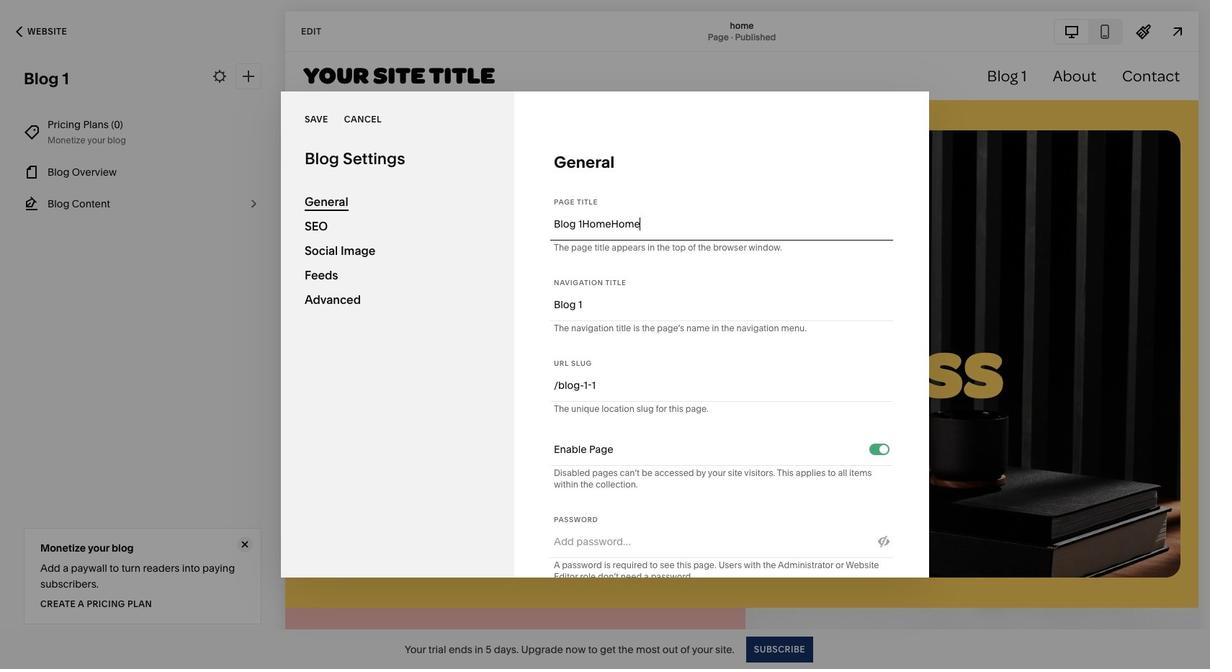 Task type: locate. For each thing, give the bounding box(es) containing it.
tab list
[[1056, 20, 1122, 43]]

dialog
[[281, 92, 930, 583]]

style image
[[1136, 23, 1152, 39]]

blog image
[[24, 196, 40, 212]]

desktop image
[[1064, 23, 1080, 39]]

page image
[[24, 164, 40, 180]]

mobile image
[[1097, 23, 1113, 39]]

site preview image
[[1170, 23, 1186, 39]]

Page Title text field
[[554, 208, 890, 240]]



Task type: vqa. For each thing, say whether or not it's contained in the screenshot.
undo image
no



Task type: describe. For each thing, give the bounding box(es) containing it.
settings image
[[212, 68, 228, 84]]

URL Slug text field
[[559, 370, 890, 401]]

chevron small right image
[[246, 196, 262, 212]]

passwordhide icon image
[[878, 536, 890, 548]]

Password password field
[[554, 526, 870, 558]]

Navigation Title text field
[[554, 289, 890, 321]]

cross small image
[[237, 537, 253, 553]]

tag image
[[24, 125, 40, 141]]

plus image
[[241, 68, 257, 84]]



